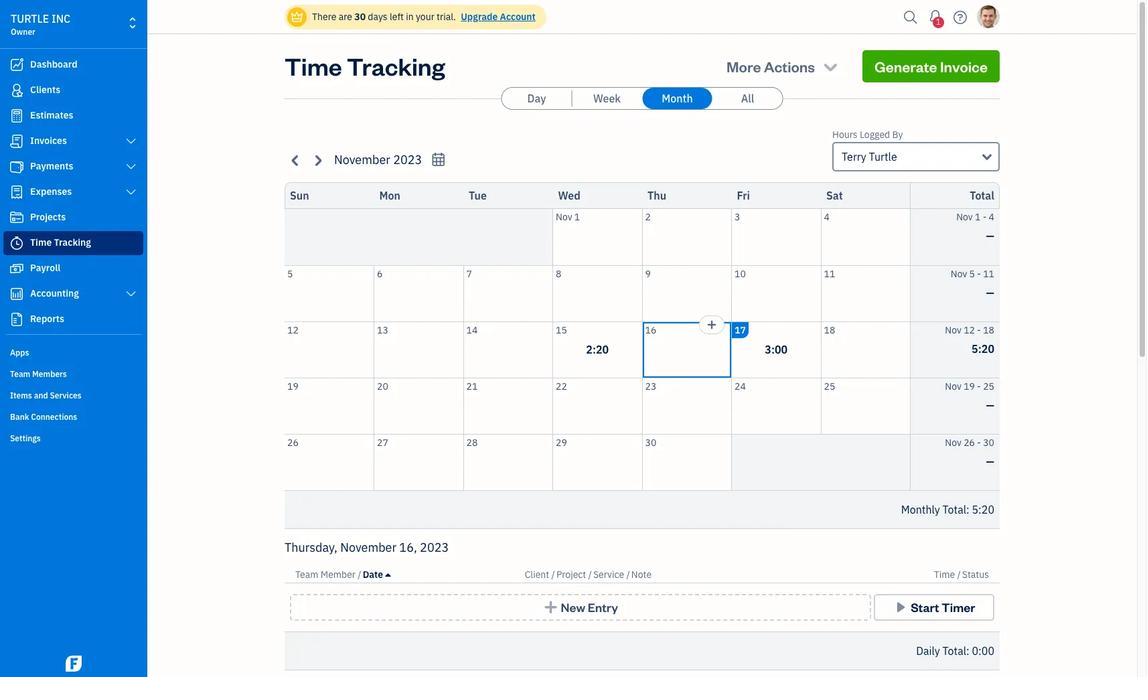 Task type: vqa. For each thing, say whether or not it's contained in the screenshot.
the bottom TIME
yes



Task type: locate. For each thing, give the bounding box(es) containing it.
total right the monthly
[[943, 503, 967, 517]]

more
[[727, 57, 762, 76]]

caretup image
[[386, 570, 391, 580]]

items and services
[[10, 391, 82, 401]]

1 horizontal spatial 5
[[970, 268, 976, 280]]

1 vertical spatial total
[[943, 503, 967, 517]]

chevron large down image down estimates link
[[125, 136, 137, 147]]

estimates
[[30, 109, 73, 121]]

: right the monthly
[[967, 503, 970, 517]]

9
[[646, 268, 651, 280]]

1 vertical spatial 2023
[[420, 540, 449, 556]]

settings link
[[3, 428, 143, 448]]

tracking
[[347, 50, 445, 82], [54, 237, 91, 249]]

12 down 5 button
[[287, 324, 299, 336]]

1 horizontal spatial 18
[[984, 324, 995, 336]]

0 horizontal spatial 12
[[287, 324, 299, 336]]

24 button
[[732, 378, 821, 434]]

1 — from the top
[[987, 229, 995, 243]]

1 vertical spatial time tracking
[[30, 237, 91, 249]]

2 26 from the left
[[964, 437, 976, 449]]

1 horizontal spatial time
[[285, 50, 342, 82]]

4 chevron large down image from the top
[[125, 289, 137, 300]]

1 down wed
[[575, 211, 580, 223]]

— up nov 12 - 18 5:20
[[987, 286, 995, 299]]

18 inside nov 12 - 18 5:20
[[984, 324, 995, 336]]

18 down nov 5 - 11 — on the top right of the page
[[984, 324, 995, 336]]

time link
[[935, 569, 958, 581]]

1 25 from the left
[[825, 380, 836, 392]]

11
[[825, 268, 836, 280], [984, 268, 995, 280]]

entry
[[588, 600, 619, 615]]

go to help image
[[950, 7, 972, 27]]

chevron large down image inside "accounting" link
[[125, 289, 137, 300]]

12 down nov 5 - 11 — on the top right of the page
[[964, 324, 976, 336]]

account
[[500, 11, 536, 23]]

30 inside button
[[646, 437, 657, 449]]

25 inside 25 button
[[825, 380, 836, 392]]

team for team member /
[[296, 569, 319, 581]]

chevron large down image for payments
[[125, 162, 137, 172]]

2 5 from the left
[[970, 268, 976, 280]]

12 button
[[285, 322, 374, 378]]

payment image
[[9, 160, 25, 174]]

1 horizontal spatial 11
[[984, 268, 995, 280]]

day
[[528, 92, 546, 105]]

26 down nov 19 - 25 —
[[964, 437, 976, 449]]

2 vertical spatial time
[[935, 569, 956, 581]]

11 down 4 button
[[825, 268, 836, 280]]

nov for nov 12 - 18 5:20
[[946, 324, 962, 336]]

more actions
[[727, 57, 816, 76]]

0 horizontal spatial 26
[[287, 437, 299, 449]]

projects link
[[3, 206, 143, 230]]

30
[[355, 11, 366, 23], [646, 437, 657, 449], [984, 437, 995, 449]]

— inside nov 1 - 4 —
[[987, 229, 995, 243]]

/ left "status" link
[[958, 569, 962, 581]]

team down thursday,
[[296, 569, 319, 581]]

time tracking inside main element
[[30, 237, 91, 249]]

wed
[[559, 189, 581, 202]]

generate
[[875, 57, 938, 76]]

- for nov 1 - 4 —
[[984, 211, 987, 223]]

2 18 from the left
[[984, 324, 995, 336]]

report image
[[9, 313, 25, 326]]

0 horizontal spatial team
[[10, 369, 30, 379]]

1 horizontal spatial 25
[[984, 380, 995, 392]]

1 horizontal spatial 30
[[646, 437, 657, 449]]

26
[[287, 437, 299, 449], [964, 437, 976, 449]]

search image
[[901, 7, 922, 27]]

logged
[[860, 129, 891, 141]]

9 button
[[643, 266, 732, 321]]

generate invoice
[[875, 57, 988, 76]]

1 horizontal spatial 26
[[964, 437, 976, 449]]

— up nov 5 - 11 — on the top right of the page
[[987, 229, 995, 243]]

2 horizontal spatial 1
[[976, 211, 981, 223]]

26 inside button
[[287, 437, 299, 449]]

23
[[646, 380, 657, 392]]

nov inside nov 1 - 4 —
[[957, 211, 974, 223]]

1 4 from the left
[[825, 211, 830, 223]]

11 down nov 1 - 4 —
[[984, 268, 995, 280]]

25 down nov 12 - 18 5:20
[[984, 380, 995, 392]]

30 down 23 button in the right bottom of the page
[[646, 437, 657, 449]]

nov 5 - 11 —
[[951, 268, 995, 299]]

— up the monthly total : 5:20
[[987, 455, 995, 468]]

2 vertical spatial total
[[943, 645, 967, 658]]

1 horizontal spatial time tracking
[[285, 50, 445, 82]]

new entry
[[561, 600, 619, 615]]

0 horizontal spatial time
[[30, 237, 52, 249]]

nov for nov 1 - 4 —
[[957, 211, 974, 223]]

2 : from the top
[[967, 645, 970, 658]]

client image
[[9, 84, 25, 97]]

terry turtle
[[842, 150, 898, 164]]

0 horizontal spatial 18
[[825, 324, 836, 336]]

26 button
[[285, 435, 374, 491]]

nov inside nov 26 - 30 —
[[946, 437, 962, 449]]

project link
[[557, 569, 589, 581]]

- inside nov 12 - 18 5:20
[[978, 324, 982, 336]]

1 horizontal spatial 1
[[937, 17, 942, 27]]

1 5 from the left
[[287, 268, 293, 280]]

1 left go to help icon
[[937, 17, 942, 27]]

4 / from the left
[[627, 569, 630, 581]]

5 inside nov 5 - 11 —
[[970, 268, 976, 280]]

dashboard image
[[9, 58, 25, 72]]

0 horizontal spatial 5
[[287, 268, 293, 280]]

1 26 from the left
[[287, 437, 299, 449]]

week
[[594, 92, 621, 105]]

1 chevron large down image from the top
[[125, 136, 137, 147]]

chevron large down image up reports link
[[125, 289, 137, 300]]

nov inside nov 19 - 25 —
[[946, 380, 962, 392]]

nov inside nov 12 - 18 5:20
[[946, 324, 962, 336]]

nov inside nov 1 button
[[556, 211, 573, 223]]

time left "status" link
[[935, 569, 956, 581]]

chevron large down image up projects link
[[125, 187, 137, 198]]

reports
[[30, 313, 64, 325]]

— inside nov 19 - 25 —
[[987, 398, 995, 412]]

1 horizontal spatial 12
[[964, 324, 976, 336]]

— for nov 19 - 25 —
[[987, 398, 995, 412]]

-
[[984, 211, 987, 223], [978, 268, 982, 280], [978, 324, 982, 336], [978, 380, 982, 392], [978, 437, 982, 449]]

monthly
[[902, 503, 941, 517]]

time
[[285, 50, 342, 82], [30, 237, 52, 249], [935, 569, 956, 581]]

projects
[[30, 211, 66, 223]]

- inside nov 1 - 4 —
[[984, 211, 987, 223]]

16,
[[400, 540, 417, 556]]

22 button
[[554, 378, 642, 434]]

plus image
[[543, 601, 559, 615]]

2 horizontal spatial time
[[935, 569, 956, 581]]

4 — from the top
[[987, 455, 995, 468]]

0 vertical spatial tracking
[[347, 50, 445, 82]]

1 vertical spatial 5:20
[[973, 503, 995, 517]]

clients link
[[3, 78, 143, 103]]

turtle
[[870, 150, 898, 164]]

— for nov 26 - 30 —
[[987, 455, 995, 468]]

27
[[377, 437, 389, 449]]

sun
[[290, 189, 309, 202]]

nov 19 - 25 —
[[946, 380, 995, 412]]

25 down the 18 button
[[825, 380, 836, 392]]

3 — from the top
[[987, 398, 995, 412]]

2 19 from the left
[[964, 380, 976, 392]]

3 chevron large down image from the top
[[125, 187, 137, 198]]

previous month image
[[288, 152, 304, 168]]

0 vertical spatial 5:20
[[972, 342, 995, 356]]

0 horizontal spatial 25
[[825, 380, 836, 392]]

5:20 up nov 19 - 25 —
[[972, 342, 995, 356]]

status
[[963, 569, 990, 581]]

2023 left "choose a date" icon at top left
[[393, 152, 422, 168]]

team down apps
[[10, 369, 30, 379]]

there are 30 days left in your trial. upgrade account
[[312, 11, 536, 23]]

0 vertical spatial :
[[967, 503, 970, 517]]

chevron large down image inside expenses link
[[125, 187, 137, 198]]

—
[[987, 229, 995, 243], [987, 286, 995, 299], [987, 398, 995, 412], [987, 455, 995, 468]]

16 button
[[643, 322, 732, 378]]

2 5:20 from the top
[[973, 503, 995, 517]]

team inside main element
[[10, 369, 30, 379]]

2 chevron large down image from the top
[[125, 162, 137, 172]]

19 inside button
[[287, 380, 299, 392]]

nov 1
[[556, 211, 580, 223]]

choose a date image
[[431, 152, 447, 168]]

clients
[[30, 84, 60, 96]]

13 button
[[375, 322, 463, 378]]

chevron large down image up expenses link
[[125, 162, 137, 172]]

november right next month icon
[[334, 152, 391, 168]]

1 inside nov 1 - 4 —
[[976, 211, 981, 223]]

11 inside button
[[825, 268, 836, 280]]

total up nov 1 - 4 —
[[970, 189, 995, 202]]

0 vertical spatial team
[[10, 369, 30, 379]]

more actions button
[[715, 50, 852, 82]]

team member /
[[296, 569, 362, 581]]

25 inside nov 19 - 25 —
[[984, 380, 995, 392]]

by
[[893, 129, 904, 141]]

— inside nov 26 - 30 —
[[987, 455, 995, 468]]

and
[[34, 391, 48, 401]]

expenses link
[[3, 180, 143, 204]]

accounting link
[[3, 282, 143, 306]]

10 button
[[732, 266, 821, 321]]

nov up nov 5 - 11 — on the top right of the page
[[957, 211, 974, 223]]

19
[[287, 380, 299, 392], [964, 380, 976, 392]]

money image
[[9, 262, 25, 275]]

1 vertical spatial team
[[296, 569, 319, 581]]

play image
[[894, 601, 909, 615]]

generate invoice button
[[863, 50, 1001, 82]]

1 : from the top
[[967, 503, 970, 517]]

payroll link
[[3, 257, 143, 281]]

19 down nov 12 - 18 5:20
[[964, 380, 976, 392]]

30 right are
[[355, 11, 366, 23]]

30 down nov 19 - 25 —
[[984, 437, 995, 449]]

items
[[10, 391, 32, 401]]

chart image
[[9, 287, 25, 301]]

team for team members
[[10, 369, 30, 379]]

- for nov 5 - 11 —
[[978, 268, 982, 280]]

time tracking down days
[[285, 50, 445, 82]]

new entry button
[[290, 594, 872, 621]]

0 horizontal spatial 19
[[287, 380, 299, 392]]

2 11 from the left
[[984, 268, 995, 280]]

total right daily
[[943, 645, 967, 658]]

2 12 from the left
[[964, 324, 976, 336]]

nov down nov 1 - 4 —
[[951, 268, 968, 280]]

: left 0:00
[[967, 645, 970, 658]]

20
[[377, 380, 389, 392]]

inc
[[52, 12, 71, 25]]

0 horizontal spatial 4
[[825, 211, 830, 223]]

2 — from the top
[[987, 286, 995, 299]]

1 horizontal spatial 19
[[964, 380, 976, 392]]

tracking down projects link
[[54, 237, 91, 249]]

next month image
[[310, 152, 326, 168]]

6
[[377, 268, 383, 280]]

all
[[742, 92, 755, 105]]

7
[[467, 268, 472, 280]]

chevrondown image
[[822, 57, 840, 76]]

chevron large down image inside payments link
[[125, 162, 137, 172]]

3:00
[[765, 343, 788, 357]]

18 down 11 button
[[825, 324, 836, 336]]

0 horizontal spatial tracking
[[54, 237, 91, 249]]

november up date
[[341, 540, 397, 556]]

1 horizontal spatial 4
[[990, 211, 995, 223]]

19 button
[[285, 378, 374, 434]]

21 button
[[464, 378, 553, 434]]

0 horizontal spatial 1
[[575, 211, 580, 223]]

nov for nov 1
[[556, 211, 573, 223]]

start
[[912, 600, 940, 615]]

fri
[[737, 189, 751, 202]]

1 horizontal spatial tracking
[[347, 50, 445, 82]]

18 inside button
[[825, 324, 836, 336]]

invoices link
[[3, 129, 143, 153]]

timer
[[942, 600, 976, 615]]

1 inside the 1 dropdown button
[[937, 17, 942, 27]]

/ left the note
[[627, 569, 630, 581]]

1 horizontal spatial team
[[296, 569, 319, 581]]

: for monthly total
[[967, 503, 970, 517]]

: for daily total
[[967, 645, 970, 658]]

1 vertical spatial :
[[967, 645, 970, 658]]

14 button
[[464, 322, 553, 378]]

nov down nov 12 - 18 5:20
[[946, 380, 962, 392]]

2023 right 16, at the left of the page
[[420, 540, 449, 556]]

0 horizontal spatial 11
[[825, 268, 836, 280]]

chevron large down image for accounting
[[125, 289, 137, 300]]

chevron large down image for expenses
[[125, 187, 137, 198]]

nov down nov 19 - 25 —
[[946, 437, 962, 449]]

time right timer image
[[30, 237, 52, 249]]

2 25 from the left
[[984, 380, 995, 392]]

1 19 from the left
[[287, 380, 299, 392]]

1 18 from the left
[[825, 324, 836, 336]]

1 inside nov 1 button
[[575, 211, 580, 223]]

/ left date
[[358, 569, 362, 581]]

nov down wed
[[556, 211, 573, 223]]

chevron large down image inside invoices link
[[125, 136, 137, 147]]

time tracking down projects link
[[30, 237, 91, 249]]

/ left service at right bottom
[[589, 569, 592, 581]]

apps
[[10, 348, 29, 358]]

nov for nov 26 - 30 —
[[946, 437, 962, 449]]

1 11 from the left
[[825, 268, 836, 280]]

nov down nov 5 - 11 — on the top right of the page
[[946, 324, 962, 336]]

19 down 12 button
[[287, 380, 299, 392]]

- inside nov 26 - 30 —
[[978, 437, 982, 449]]

time down there
[[285, 50, 342, 82]]

total for daily total
[[943, 645, 967, 658]]

time tracking
[[285, 50, 445, 82], [30, 237, 91, 249]]

0 horizontal spatial time tracking
[[30, 237, 91, 249]]

2 horizontal spatial 30
[[984, 437, 995, 449]]

1 vertical spatial tracking
[[54, 237, 91, 249]]

26 down 19 button
[[287, 437, 299, 449]]

week link
[[573, 88, 642, 109]]

11 inside nov 5 - 11 —
[[984, 268, 995, 280]]

/ right client
[[552, 569, 555, 581]]

5:20 down nov 26 - 30 — at the bottom of the page
[[973, 503, 995, 517]]

freshbooks image
[[63, 656, 84, 672]]

- inside nov 5 - 11 —
[[978, 268, 982, 280]]

payments
[[30, 160, 73, 172]]

chevron large down image for invoices
[[125, 136, 137, 147]]

nov inside nov 5 - 11 —
[[951, 268, 968, 280]]

— up nov 26 - 30 — at the bottom of the page
[[987, 398, 995, 412]]

— inside nov 5 - 11 —
[[987, 286, 995, 299]]

1 12 from the left
[[287, 324, 299, 336]]

1 up nov 5 - 11 — on the top right of the page
[[976, 211, 981, 223]]

1 vertical spatial time
[[30, 237, 52, 249]]

chevron large down image
[[125, 136, 137, 147], [125, 162, 137, 172], [125, 187, 137, 198], [125, 289, 137, 300]]

tracking down left
[[347, 50, 445, 82]]

0 horizontal spatial 30
[[355, 11, 366, 23]]

- inside nov 19 - 25 —
[[978, 380, 982, 392]]

2 4 from the left
[[990, 211, 995, 223]]

1 5:20 from the top
[[972, 342, 995, 356]]



Task type: describe. For each thing, give the bounding box(es) containing it.
thursday,
[[285, 540, 338, 556]]

sat
[[827, 189, 843, 202]]

note
[[632, 569, 652, 581]]

apps link
[[3, 342, 143, 363]]

main element
[[0, 0, 181, 678]]

28 button
[[464, 435, 553, 491]]

0 vertical spatial time tracking
[[285, 50, 445, 82]]

1 for nov 1
[[575, 211, 580, 223]]

project image
[[9, 211, 25, 224]]

- for nov 19 - 25 —
[[978, 380, 982, 392]]

3
[[735, 211, 741, 223]]

16
[[646, 324, 657, 336]]

24
[[735, 380, 746, 392]]

start timer button
[[875, 594, 995, 621]]

timer image
[[9, 237, 25, 250]]

connections
[[31, 412, 77, 422]]

upgrade
[[461, 11, 498, 23]]

7 button
[[464, 266, 553, 321]]

4 inside button
[[825, 211, 830, 223]]

new
[[561, 600, 586, 615]]

2 button
[[643, 209, 732, 265]]

daily total : 0:00
[[917, 645, 995, 658]]

4 button
[[822, 209, 911, 265]]

time inside main element
[[30, 237, 52, 249]]

15
[[556, 324, 567, 336]]

30 inside nov 26 - 30 —
[[984, 437, 995, 449]]

1 vertical spatial november
[[341, 540, 397, 556]]

estimate image
[[9, 109, 25, 123]]

3 button
[[732, 209, 821, 265]]

3 / from the left
[[589, 569, 592, 581]]

turtle inc owner
[[11, 12, 71, 37]]

20 button
[[375, 378, 463, 434]]

2:20
[[587, 343, 609, 357]]

day link
[[502, 88, 572, 109]]

0 vertical spatial november
[[334, 152, 391, 168]]

— for nov 5 - 11 —
[[987, 286, 995, 299]]

payroll
[[30, 262, 61, 274]]

2 / from the left
[[552, 569, 555, 581]]

5 / from the left
[[958, 569, 962, 581]]

13
[[377, 324, 389, 336]]

client
[[525, 569, 550, 581]]

dashboard link
[[3, 53, 143, 77]]

members
[[32, 369, 67, 379]]

8 button
[[554, 266, 642, 321]]

total for monthly total
[[943, 503, 967, 517]]

22
[[556, 380, 567, 392]]

client / project / service / note
[[525, 569, 652, 581]]

nov 12 - 18 5:20
[[946, 324, 995, 356]]

invoices
[[30, 135, 67, 147]]

days
[[368, 11, 388, 23]]

29
[[556, 437, 567, 449]]

expense image
[[9, 186, 25, 199]]

thursday, november 16, 2023
[[285, 540, 449, 556]]

- for nov 12 - 18 5:20
[[978, 324, 982, 336]]

5:20 inside nov 12 - 18 5:20
[[972, 342, 995, 356]]

0:00
[[973, 645, 995, 658]]

invoice image
[[9, 135, 25, 148]]

services
[[50, 391, 82, 401]]

bank connections link
[[3, 407, 143, 427]]

crown image
[[290, 10, 304, 24]]

30 button
[[643, 435, 732, 491]]

2
[[646, 211, 651, 223]]

0 vertical spatial total
[[970, 189, 995, 202]]

in
[[406, 11, 414, 23]]

5 button
[[285, 266, 374, 321]]

turtle
[[11, 12, 49, 25]]

daily
[[917, 645, 941, 658]]

actions
[[764, 57, 816, 76]]

service link
[[594, 569, 627, 581]]

tracking inside main element
[[54, 237, 91, 249]]

time / status
[[935, 569, 990, 581]]

17
[[735, 324, 746, 336]]

member
[[321, 569, 356, 581]]

4 inside nov 1 - 4 —
[[990, 211, 995, 223]]

18 button
[[822, 322, 911, 378]]

nov for nov 5 - 11 —
[[951, 268, 968, 280]]

5 inside button
[[287, 268, 293, 280]]

reports link
[[3, 308, 143, 332]]

26 inside nov 26 - 30 —
[[964, 437, 976, 449]]

time tracking link
[[3, 231, 143, 255]]

14
[[467, 324, 478, 336]]

1 / from the left
[[358, 569, 362, 581]]

add a time entry image
[[707, 317, 718, 333]]

1 for nov 1 - 4 —
[[976, 211, 981, 223]]

19 inside nov 19 - 25 —
[[964, 380, 976, 392]]

hours
[[833, 129, 858, 141]]

0 vertical spatial 2023
[[393, 152, 422, 168]]

— for nov 1 - 4 —
[[987, 229, 995, 243]]

mon
[[380, 189, 401, 202]]

12 inside 12 button
[[287, 324, 299, 336]]

12 inside nov 12 - 18 5:20
[[964, 324, 976, 336]]

expenses
[[30, 186, 72, 198]]

items and services link
[[3, 385, 143, 405]]

0 vertical spatial time
[[285, 50, 342, 82]]

27 button
[[375, 435, 463, 491]]

8
[[556, 268, 562, 280]]

owner
[[11, 27, 35, 37]]

nov 1 button
[[554, 209, 642, 265]]

project
[[557, 569, 587, 581]]

nov 26 - 30 —
[[946, 437, 995, 468]]

there
[[312, 11, 337, 23]]

settings
[[10, 434, 41, 444]]

upgrade account link
[[459, 11, 536, 23]]

nov 1 - 4 —
[[957, 211, 995, 243]]

start timer
[[912, 600, 976, 615]]

nov for nov 19 - 25 —
[[946, 380, 962, 392]]

payments link
[[3, 155, 143, 179]]

terry turtle button
[[833, 142, 1001, 172]]

- for nov 26 - 30 —
[[978, 437, 982, 449]]

accounting
[[30, 287, 79, 300]]



